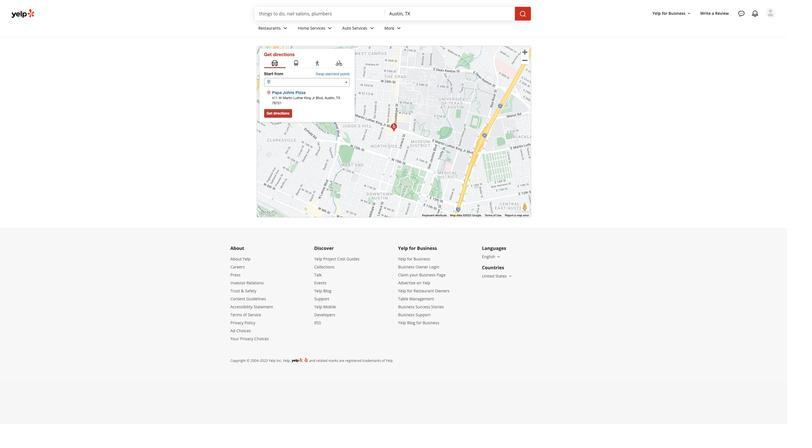 Task type: vqa. For each thing, say whether or not it's contained in the screenshot.
MORE
yes



Task type: locate. For each thing, give the bounding box(es) containing it.
None search field
[[255, 7, 532, 21]]

1 vertical spatial about
[[231, 257, 242, 262]]

notifications image
[[752, 10, 759, 17]]

get directions button
[[264, 109, 292, 118]]

tab list
[[264, 59, 350, 68]]

choices
[[237, 329, 251, 334], [255, 337, 269, 342]]

business inside 'button'
[[669, 10, 686, 16]]

0 vertical spatial terms
[[485, 214, 493, 217]]

0 horizontal spatial none field
[[259, 11, 380, 17]]

24 chevron down v2 image inside restaurants link
[[282, 25, 289, 32]]

0 horizontal spatial support
[[314, 297, 329, 302]]

1 24 chevron down v2 image from the left
[[282, 25, 289, 32]]

24 chevron down v2 image
[[282, 25, 289, 32], [327, 25, 333, 32], [396, 25, 403, 32]]

swap start/end points
[[316, 72, 350, 76]]

public transit image
[[293, 60, 300, 67]]

24 chevron down v2 image right restaurants
[[282, 25, 289, 32]]

united states button
[[482, 274, 513, 279]]

of
[[494, 214, 496, 217], [243, 313, 247, 318], [382, 359, 385, 364]]

support inside yelp for business business owner login claim your business page advertise on yelp yelp for restaurant owners table management business success stories business support yelp blog for business
[[416, 313, 431, 318]]

24 chevron down v2 image for more
[[396, 25, 403, 32]]

discover
[[314, 246, 334, 252]]

inc.
[[277, 359, 282, 364]]

16 chevron down v2 image for languages
[[497, 255, 501, 259]]

austin,
[[325, 96, 335, 100]]

business left 16 chevron down v2 icon
[[669, 10, 686, 16]]

0 horizontal spatial of
[[243, 313, 247, 318]]

yelp for restaurant owners link
[[398, 289, 450, 294]]

0 horizontal spatial blog
[[323, 289, 332, 294]]

a for report
[[515, 214, 516, 217]]

accessibility statement link
[[231, 305, 273, 310]]

privacy up ad choices link
[[231, 321, 244, 326]]

0 vertical spatial of
[[494, 214, 496, 217]]

guidelines
[[246, 297, 266, 302]]

get up driving icon
[[264, 52, 272, 57]]

16 chevron down v2 image inside english dropdown button
[[497, 255, 501, 259]]

16 chevron down v2 image
[[687, 11, 692, 16]]

copyright
[[231, 359, 246, 364]]

3 24 chevron down v2 image from the left
[[396, 25, 403, 32]]

more
[[385, 25, 395, 31]]

support down yelp blog link
[[314, 297, 329, 302]]

yelp mobile link
[[314, 305, 336, 310]]

1 vertical spatial get
[[267, 111, 273, 116]]

0 vertical spatial choices
[[237, 329, 251, 334]]

map
[[517, 214, 523, 217]]

for inside 'button'
[[662, 10, 668, 16]]

write
[[701, 10, 711, 16]]

shortcuts
[[435, 214, 447, 217]]

1 horizontal spatial blog
[[407, 321, 416, 326]]

16 chevron down v2 image down the languages
[[497, 255, 501, 259]]

privacy down ad choices link
[[240, 337, 254, 342]]

blog
[[323, 289, 332, 294], [407, 321, 416, 326]]

business down the owner
[[419, 273, 436, 278]]

none field near
[[390, 11, 511, 17]]

None text field
[[264, 78, 350, 87]]

user actions element
[[649, 7, 784, 42]]

1 about from the top
[[231, 246, 244, 252]]

2 vertical spatial of
[[382, 359, 385, 364]]

w
[[279, 96, 282, 100]]

16 chevron down v2 image
[[497, 255, 501, 259], [508, 274, 513, 279]]

business owner login link
[[398, 265, 440, 270]]

investor
[[231, 281, 246, 286]]

walking image
[[314, 60, 321, 67]]

yelp for business button
[[651, 8, 694, 18]]

24 chevron down v2 image inside 'more' link
[[396, 25, 403, 32]]

united states
[[482, 274, 507, 279]]

marks
[[329, 359, 339, 364]]

yelp logo image
[[292, 358, 303, 364]]

0 vertical spatial 16 chevron down v2 image
[[497, 255, 501, 259]]

yelp for business link
[[398, 257, 430, 262]]

luther
[[294, 96, 303, 100]]

0 vertical spatial a
[[712, 10, 715, 16]]

16 chevron down v2 image inside united states dropdown button
[[508, 274, 513, 279]]

0 horizontal spatial 24 chevron down v2 image
[[282, 25, 289, 32]]

1 horizontal spatial yelp for business
[[653, 10, 686, 16]]

christina o. image
[[766, 8, 776, 18]]

1 horizontal spatial services
[[352, 25, 368, 31]]

0 horizontal spatial services
[[310, 25, 325, 31]]

yelp project cost guides link
[[314, 257, 360, 262]]

statement
[[254, 305, 273, 310]]

0 horizontal spatial a
[[515, 214, 516, 217]]

terms inside about yelp careers press investor relations trust & safety content guidelines accessibility statement terms of service privacy policy ad choices your privacy choices
[[231, 313, 242, 318]]

blog up support 'link'
[[323, 289, 332, 294]]

investor relations link
[[231, 281, 264, 286]]

countries
[[482, 265, 505, 271]]

services inside 'link'
[[352, 25, 368, 31]]

table
[[398, 297, 409, 302]]

yelp for business business owner login claim your business page advertise on yelp yelp for restaurant owners table management business success stories business support yelp blog for business
[[398, 257, 450, 326]]

copyright © 2004–2023 yelp inc. yelp,
[[231, 359, 291, 364]]

yelp for business up yelp for business link
[[398, 246, 437, 252]]

for
[[662, 10, 668, 16], [409, 246, 416, 252], [407, 257, 413, 262], [407, 289, 413, 294], [417, 321, 422, 326]]

1 horizontal spatial a
[[712, 10, 715, 16]]

24 chevron down v2 image right more in the top of the page
[[396, 25, 403, 32]]

about inside about yelp careers press investor relations trust & safety content guidelines accessibility statement terms of service privacy policy ad choices your privacy choices
[[231, 257, 242, 262]]

a left map
[[515, 214, 516, 217]]

rss link
[[314, 321, 321, 326]]

choices down the policy
[[255, 337, 269, 342]]

press link
[[231, 273, 241, 278]]

get directions down 78701
[[267, 111, 290, 116]]

your privacy choices link
[[231, 337, 269, 342]]

and
[[309, 359, 316, 364]]

none field find
[[259, 11, 380, 17]]

1 vertical spatial get directions
[[267, 111, 290, 116]]

directions down 78701
[[274, 111, 290, 116]]

of up privacy policy link
[[243, 313, 247, 318]]

get directions up driving icon
[[264, 52, 295, 57]]

0 horizontal spatial 16 chevron down v2 image
[[497, 255, 501, 259]]

owners
[[435, 289, 450, 294]]

driving element
[[272, 60, 278, 67]]

terms left use
[[485, 214, 493, 217]]

1 vertical spatial blog
[[407, 321, 416, 326]]

google image
[[259, 210, 277, 218]]

for left 16 chevron down v2 icon
[[662, 10, 668, 16]]

0 vertical spatial get directions
[[264, 52, 295, 57]]

1 vertical spatial of
[[243, 313, 247, 318]]

yelp.
[[386, 359, 394, 364]]

1 vertical spatial choices
[[255, 337, 269, 342]]

1 vertical spatial support
[[416, 313, 431, 318]]

tx
[[336, 96, 340, 100]]

1 vertical spatial a
[[515, 214, 516, 217]]

services left 24 chevron down v2 icon
[[352, 25, 368, 31]]

&
[[241, 289, 244, 294]]

of left yelp.
[[382, 359, 385, 364]]

advertise on yelp link
[[398, 281, 431, 286]]

1 horizontal spatial 24 chevron down v2 image
[[327, 25, 333, 32]]

directions up driving icon
[[273, 52, 295, 57]]

get
[[264, 52, 272, 57], [267, 111, 273, 116]]

24 chevron down v2 image left auto at left top
[[327, 25, 333, 32]]

google
[[472, 214, 482, 217]]

of left use
[[494, 214, 496, 217]]

1 vertical spatial directions
[[274, 111, 290, 116]]

0 vertical spatial about
[[231, 246, 244, 252]]

services
[[310, 25, 325, 31], [352, 25, 368, 31]]

yelp for business left 16 chevron down v2 icon
[[653, 10, 686, 16]]

swap
[[316, 72, 325, 76]]

1 vertical spatial yelp for business
[[398, 246, 437, 252]]

0 horizontal spatial terms
[[231, 313, 242, 318]]

get inside button
[[267, 111, 273, 116]]

Near text field
[[390, 11, 511, 17]]

None field
[[259, 11, 380, 17], [390, 11, 511, 17]]

0 vertical spatial blog
[[323, 289, 332, 294]]

16 chevron down v2 image right states
[[508, 274, 513, 279]]

24 chevron down v2 image inside home services link
[[327, 25, 333, 32]]

states
[[496, 274, 507, 279]]

business
[[669, 10, 686, 16], [417, 246, 437, 252], [414, 257, 430, 262], [398, 265, 415, 270], [419, 273, 436, 278], [398, 305, 415, 310], [398, 313, 415, 318], [423, 321, 440, 326]]

1 horizontal spatial support
[[416, 313, 431, 318]]

of inside about yelp careers press investor relations trust & safety content guidelines accessibility statement terms of service privacy policy ad choices your privacy choices
[[243, 313, 247, 318]]

report a map error link
[[505, 214, 529, 217]]

support
[[314, 297, 329, 302], [416, 313, 431, 318]]

business up yelp blog for business link
[[398, 313, 415, 318]]

services for home services
[[310, 25, 325, 31]]

start from
[[264, 71, 283, 76]]

1 horizontal spatial 16 chevron down v2 image
[[508, 274, 513, 279]]

johns
[[283, 90, 295, 95]]

a right write
[[712, 10, 715, 16]]

2 none field from the left
[[390, 11, 511, 17]]

trust & safety link
[[231, 289, 257, 294]]

0 vertical spatial yelp for business
[[653, 10, 686, 16]]

0 vertical spatial privacy
[[231, 321, 244, 326]]

management
[[410, 297, 434, 302]]

©2023
[[463, 214, 472, 217]]

2 services from the left
[[352, 25, 368, 31]]

choices down privacy policy link
[[237, 329, 251, 334]]

1 none field from the left
[[259, 11, 380, 17]]

0 horizontal spatial yelp for business
[[398, 246, 437, 252]]

Find text field
[[259, 11, 380, 17]]

for up yelp for business link
[[409, 246, 416, 252]]

support inside yelp project cost guides collections talk events yelp blog support yelp mobile developers rss
[[314, 297, 329, 302]]

0 vertical spatial support
[[314, 297, 329, 302]]

rss
[[314, 321, 321, 326]]

public transit element
[[293, 60, 300, 67]]

terms down "accessibility" in the bottom of the page
[[231, 313, 242, 318]]

map region
[[227, 11, 593, 230]]

about up about yelp link
[[231, 246, 244, 252]]

yelp for business inside yelp for business 'button'
[[653, 10, 686, 16]]

papa johns pizza image
[[391, 123, 398, 132]]

2 about from the top
[[231, 257, 242, 262]]

support down success
[[416, 313, 431, 318]]

1 horizontal spatial none field
[[390, 11, 511, 17]]

events
[[314, 281, 327, 286]]

about up careers
[[231, 257, 242, 262]]

yelp inside about yelp careers press investor relations trust & safety content guidelines accessibility statement terms of service privacy policy ad choices your privacy choices
[[243, 257, 251, 262]]

get down 78701
[[267, 111, 273, 116]]

services right home
[[310, 25, 325, 31]]

yelp inside 'button'
[[653, 10, 661, 16]]

0 vertical spatial get
[[264, 52, 272, 57]]

privacy
[[231, 321, 244, 326], [240, 337, 254, 342]]

blog down business support link
[[407, 321, 416, 326]]

1 vertical spatial terms
[[231, 313, 242, 318]]

collections
[[314, 265, 335, 270]]

2 horizontal spatial 24 chevron down v2 image
[[396, 25, 403, 32]]

owner
[[416, 265, 428, 270]]

2 24 chevron down v2 image from the left
[[327, 25, 333, 32]]

guides
[[347, 257, 360, 262]]

©
[[247, 359, 250, 364]]

services for auto services
[[352, 25, 368, 31]]

1 vertical spatial 16 chevron down v2 image
[[508, 274, 513, 279]]

1 services from the left
[[310, 25, 325, 31]]

trademarks
[[363, 359, 381, 364]]

business up yelp for business link
[[417, 246, 437, 252]]



Task type: describe. For each thing, give the bounding box(es) containing it.
terms of service link
[[231, 313, 261, 318]]

start/end
[[326, 72, 339, 76]]

papa johns pizza 411 w martin luther king jr blvd, austin, tx 78701
[[272, 90, 340, 105]]

jr
[[312, 96, 315, 100]]

collections link
[[314, 265, 335, 270]]

business support link
[[398, 313, 431, 318]]

16 chevron down v2 image for countries
[[508, 274, 513, 279]]

developers
[[314, 313, 336, 318]]

careers link
[[231, 265, 245, 270]]

driving image
[[272, 60, 278, 67]]

map
[[451, 214, 456, 217]]

pizza
[[296, 90, 306, 95]]

start
[[264, 71, 273, 76]]

privacy policy link
[[231, 321, 256, 326]]

and related marks are registered trademarks of yelp.
[[309, 359, 394, 364]]

1 horizontal spatial terms
[[485, 214, 493, 217]]

table management link
[[398, 297, 434, 302]]

search image
[[520, 10, 527, 17]]

error
[[523, 214, 529, 217]]

auto
[[343, 25, 351, 31]]

business success stories link
[[398, 305, 444, 310]]

78701
[[272, 101, 282, 105]]

use
[[497, 214, 502, 217]]

business categories element
[[254, 21, 776, 37]]

yelp burst image
[[304, 358, 309, 363]]

business down the stories
[[423, 321, 440, 326]]

safety
[[245, 289, 257, 294]]

your
[[410, 273, 418, 278]]

related
[[316, 359, 328, 364]]

papa
[[272, 90, 282, 95]]

business up the owner
[[414, 257, 430, 262]]

write a review
[[701, 10, 729, 16]]

king
[[304, 96, 311, 100]]

0 vertical spatial directions
[[273, 52, 295, 57]]

cost
[[338, 257, 346, 262]]

yelp,
[[283, 359, 291, 364]]

claim your business page link
[[398, 273, 446, 278]]

english button
[[482, 254, 501, 260]]

content
[[231, 297, 245, 302]]

restaurants
[[259, 25, 281, 31]]

2 horizontal spatial of
[[494, 214, 496, 217]]

keyboard
[[422, 214, 435, 217]]

cycling element
[[336, 60, 343, 67]]

yelp blog link
[[314, 289, 332, 294]]

for up business owner login link
[[407, 257, 413, 262]]

relations
[[247, 281, 264, 286]]

ad choices link
[[231, 329, 251, 334]]

developers link
[[314, 313, 336, 318]]

papa johns pizza link
[[272, 90, 306, 95]]

auto services link
[[338, 21, 380, 37]]

success
[[416, 305, 430, 310]]

more link
[[380, 21, 407, 37]]

languages
[[482, 246, 507, 252]]

from
[[275, 71, 283, 76]]

stories
[[431, 305, 444, 310]]

1 horizontal spatial of
[[382, 359, 385, 364]]

business up "claim"
[[398, 265, 415, 270]]

business down table
[[398, 305, 415, 310]]

24 chevron down v2 image for restaurants
[[282, 25, 289, 32]]

about for about yelp careers press investor relations trust & safety content guidelines accessibility statement terms of service privacy policy ad choices your privacy choices
[[231, 257, 242, 262]]

support link
[[314, 297, 329, 302]]

home services link
[[293, 21, 338, 37]]

home services
[[298, 25, 325, 31]]

yelp project cost guides collections talk events yelp blog support yelp mobile developers rss
[[314, 257, 360, 326]]

write a review link
[[699, 8, 732, 18]]

walking element
[[314, 60, 321, 67]]

review
[[716, 10, 729, 16]]

mobile
[[323, 305, 336, 310]]

about yelp careers press investor relations trust & safety content guidelines accessibility statement terms of service privacy policy ad choices your privacy choices
[[231, 257, 273, 342]]

accessibility
[[231, 305, 253, 310]]

on
[[417, 281, 422, 286]]

blog inside yelp for business business owner login claim your business page advertise on yelp yelp for restaurant owners table management business success stories business support yelp blog for business
[[407, 321, 416, 326]]

a for write
[[712, 10, 715, 16]]

blvd,
[[316, 96, 324, 100]]

keyboard shortcuts button
[[422, 214, 447, 218]]

411
[[272, 96, 278, 100]]

policy
[[245, 321, 256, 326]]

about for about
[[231, 246, 244, 252]]

1 horizontal spatial choices
[[255, 337, 269, 342]]

restaurants link
[[254, 21, 293, 37]]

project
[[323, 257, 336, 262]]

report a map error
[[505, 214, 529, 217]]

blog inside yelp project cost guides collections talk events yelp blog support yelp mobile developers rss
[[323, 289, 332, 294]]

english
[[482, 254, 496, 260]]

about yelp link
[[231, 257, 251, 262]]

advertise
[[398, 281, 416, 286]]

get directions inside button
[[267, 111, 290, 116]]

martin
[[283, 96, 293, 100]]

messages image
[[739, 10, 745, 17]]

,
[[303, 359, 304, 364]]

cycling image
[[336, 60, 343, 67]]

restaurant
[[414, 289, 434, 294]]

login
[[429, 265, 440, 270]]

talk link
[[314, 273, 322, 278]]

terms of use link
[[485, 214, 502, 217]]

24 chevron down v2 image for home services
[[327, 25, 333, 32]]

home
[[298, 25, 309, 31]]

map data ©2023 google
[[451, 214, 482, 217]]

points
[[340, 72, 350, 76]]

claim
[[398, 273, 409, 278]]

0 horizontal spatial choices
[[237, 329, 251, 334]]

content guidelines link
[[231, 297, 266, 302]]

24 chevron down v2 image
[[369, 25, 376, 32]]

report
[[505, 214, 514, 217]]

keyboard shortcuts
[[422, 214, 447, 217]]

for down business support link
[[417, 321, 422, 326]]

directions inside button
[[274, 111, 290, 116]]

for down advertise
[[407, 289, 413, 294]]

1 vertical spatial privacy
[[240, 337, 254, 342]]



